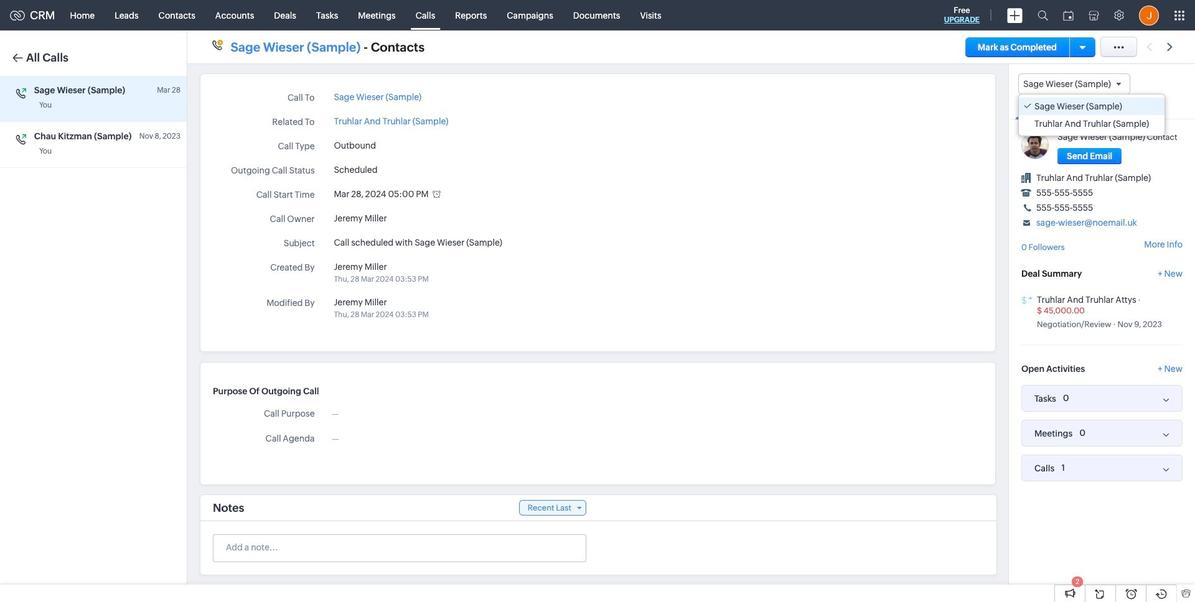 Task type: describe. For each thing, give the bounding box(es) containing it.
Add a note... field
[[214, 542, 585, 554]]

create menu image
[[1007, 8, 1023, 23]]

profile image
[[1139, 5, 1159, 25]]

search image
[[1038, 10, 1048, 21]]

previous record image
[[1147, 43, 1152, 51]]

calendar image
[[1063, 10, 1074, 20]]



Task type: vqa. For each thing, say whether or not it's contained in the screenshot.
"button"
yes



Task type: locate. For each thing, give the bounding box(es) containing it.
next record image
[[1167, 43, 1175, 51]]

logo image
[[10, 10, 25, 20]]

profile element
[[1132, 0, 1167, 30]]

None field
[[1018, 73, 1130, 95]]

tree
[[1019, 95, 1165, 136]]

create menu element
[[1000, 0, 1030, 30]]

search element
[[1030, 0, 1056, 31]]

None button
[[1058, 148, 1122, 164]]



